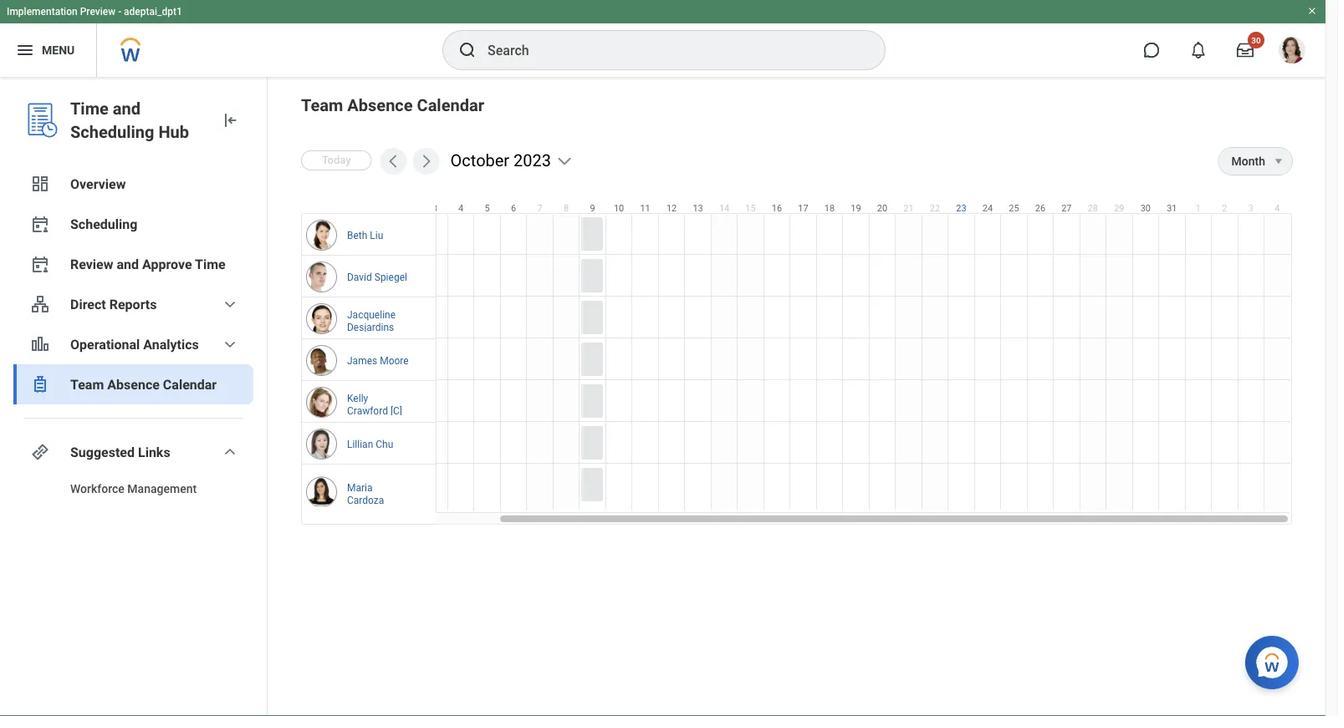 Task type: describe. For each thing, give the bounding box(es) containing it.
kelly crawford [c]
[[347, 393, 402, 417]]

october 2023
[[450, 150, 551, 170]]

crawford
[[347, 405, 388, 417]]

workforce management
[[70, 482, 197, 496]]

today
[[322, 154, 351, 167]]

1 vertical spatial time
[[195, 256, 226, 272]]

hub
[[158, 122, 189, 142]]

absence inside navigation pane region
[[107, 377, 160, 393]]

liu
[[370, 230, 383, 242]]

reports
[[109, 296, 157, 312]]

beth liu
[[347, 230, 383, 242]]

david
[[347, 272, 372, 284]]

beth liu link
[[347, 226, 383, 242]]

chart image
[[30, 335, 50, 355]]

review and approve time link
[[13, 244, 253, 284]]

30
[[1251, 35, 1261, 45]]

transformation import image
[[220, 110, 240, 130]]

chevron down small image for reports
[[220, 294, 240, 314]]

0 vertical spatial team
[[301, 95, 343, 115]]

implementation preview -   adeptai_dpt1
[[7, 6, 182, 18]]

implementation
[[7, 6, 78, 18]]

task timeoff image
[[30, 375, 50, 395]]

maria cardoza
[[347, 483, 384, 507]]

jacqueline desjardins
[[347, 309, 396, 333]]

chu
[[376, 439, 393, 451]]

30 button
[[1227, 32, 1265, 69]]

0 vertical spatial team absence calendar
[[301, 95, 484, 115]]

1 horizontal spatial absence
[[347, 95, 413, 115]]

close environment banner image
[[1307, 6, 1317, 16]]

chevron down small image
[[220, 442, 240, 462]]

Search Workday  search field
[[488, 32, 851, 69]]

chevron down small image for analytics
[[220, 335, 240, 355]]

profile logan mcneil image
[[1279, 37, 1306, 67]]

chevron left image
[[385, 153, 402, 170]]

scheduling inside 'link'
[[70, 216, 137, 232]]

desjardins
[[347, 322, 394, 333]]

cardoza
[[347, 495, 384, 507]]

james
[[347, 355, 377, 367]]

2023
[[514, 150, 551, 170]]

dashboard image
[[30, 174, 50, 194]]

chevron down image
[[556, 153, 573, 170]]

calendar user solid image
[[30, 214, 50, 234]]

overview
[[70, 176, 126, 192]]

menu banner
[[0, 0, 1326, 77]]

caret down image
[[1269, 155, 1289, 168]]

direct reports
[[70, 296, 157, 312]]

scheduling link
[[13, 204, 253, 244]]

lillian
[[347, 439, 373, 451]]

-
[[118, 6, 121, 18]]

workforce
[[70, 482, 125, 496]]

david spiegel link
[[347, 268, 407, 284]]

kelly
[[347, 393, 368, 404]]

moore
[[380, 355, 409, 367]]

team inside navigation pane region
[[70, 377, 104, 393]]

review and approve time
[[70, 256, 226, 272]]

links
[[138, 445, 170, 460]]

jacqueline desjardins link
[[347, 305, 411, 334]]

october
[[450, 150, 509, 170]]

workforce management link
[[13, 473, 253, 506]]

review
[[70, 256, 113, 272]]

adeptai_dpt1
[[124, 6, 182, 18]]

time inside time and scheduling hub
[[70, 99, 109, 118]]

operational
[[70, 337, 140, 353]]



Task type: locate. For each thing, give the bounding box(es) containing it.
month button
[[1219, 148, 1265, 175]]

1 vertical spatial calendar
[[163, 377, 217, 393]]

preview
[[80, 6, 116, 18]]

time and scheduling hub element
[[70, 97, 207, 144]]

0 horizontal spatial time
[[70, 99, 109, 118]]

and inside time and scheduling hub
[[113, 99, 140, 118]]

1 vertical spatial chevron down small image
[[220, 335, 240, 355]]

lillian chu
[[347, 439, 393, 451]]

0 vertical spatial absence
[[347, 95, 413, 115]]

and for time
[[113, 99, 140, 118]]

and for review
[[117, 256, 139, 272]]

menu
[[42, 43, 75, 57]]

1 vertical spatial team absence calendar
[[70, 377, 217, 393]]

today button
[[301, 150, 372, 171]]

1 chevron down small image from the top
[[220, 294, 240, 314]]

scheduling up overview
[[70, 122, 154, 142]]

calendar
[[417, 95, 484, 115], [163, 377, 217, 393]]

absence down operational analytics dropdown button
[[107, 377, 160, 393]]

team absence calendar link
[[13, 365, 253, 405]]

suggested links
[[70, 445, 170, 460]]

2 scheduling from the top
[[70, 216, 137, 232]]

1 vertical spatial scheduling
[[70, 216, 137, 232]]

0 horizontal spatial calendar
[[163, 377, 217, 393]]

1 vertical spatial and
[[117, 256, 139, 272]]

month
[[1232, 155, 1265, 169]]

david spiegel
[[347, 272, 407, 284]]

chevron down small image inside direct reports dropdown button
[[220, 294, 240, 314]]

direct
[[70, 296, 106, 312]]

lillian chu link
[[347, 435, 393, 451]]

approve
[[142, 256, 192, 272]]

chevron down small image
[[220, 294, 240, 314], [220, 335, 240, 355]]

scheduling inside time and scheduling hub
[[70, 122, 154, 142]]

2 chevron down small image from the top
[[220, 335, 240, 355]]

link image
[[30, 442, 50, 462]]

absence up chevron left image
[[347, 95, 413, 115]]

suggested
[[70, 445, 135, 460]]

calendar down search image
[[417, 95, 484, 115]]

operational analytics button
[[13, 324, 253, 365]]

overview link
[[13, 164, 253, 204]]

navigation pane region
[[0, 77, 268, 717]]

notifications large image
[[1190, 42, 1207, 59]]

1 scheduling from the top
[[70, 122, 154, 142]]

jacqueline
[[347, 309, 396, 321]]

scheduling
[[70, 122, 154, 142], [70, 216, 137, 232]]

0 vertical spatial and
[[113, 99, 140, 118]]

analytics
[[143, 337, 199, 353]]

view team image
[[30, 294, 50, 314]]

0 vertical spatial calendar
[[417, 95, 484, 115]]

team absence calendar inside navigation pane region
[[70, 377, 217, 393]]

1 horizontal spatial team absence calendar
[[301, 95, 484, 115]]

suggested links button
[[13, 432, 253, 473]]

and right review
[[117, 256, 139, 272]]

inbox large image
[[1237, 42, 1254, 59]]

0 vertical spatial chevron down small image
[[220, 294, 240, 314]]

team absence calendar up chevron left image
[[301, 95, 484, 115]]

0 vertical spatial time
[[70, 99, 109, 118]]

james moore link
[[347, 352, 409, 368]]

justify image
[[15, 40, 35, 60]]

kelly crawford [c] link
[[347, 389, 411, 417]]

1 vertical spatial absence
[[107, 377, 160, 393]]

1 horizontal spatial time
[[195, 256, 226, 272]]

scheduling down overview
[[70, 216, 137, 232]]

calendar user solid image
[[30, 254, 50, 274]]

menu button
[[0, 23, 96, 77]]

0 horizontal spatial team absence calendar
[[70, 377, 217, 393]]

and up overview link
[[113, 99, 140, 118]]

team
[[301, 95, 343, 115], [70, 377, 104, 393]]

james moore
[[347, 355, 409, 367]]

[c]
[[390, 405, 402, 417]]

chevron down small image inside operational analytics dropdown button
[[220, 335, 240, 355]]

maria
[[347, 483, 373, 494]]

time right approve
[[195, 256, 226, 272]]

and
[[113, 99, 140, 118], [117, 256, 139, 272]]

operational analytics
[[70, 337, 199, 353]]

chevron right image
[[418, 153, 435, 170]]

1 horizontal spatial calendar
[[417, 95, 484, 115]]

team up today
[[301, 95, 343, 115]]

management
[[127, 482, 197, 496]]

time down menu
[[70, 99, 109, 118]]

absence
[[347, 95, 413, 115], [107, 377, 160, 393]]

1 vertical spatial team
[[70, 377, 104, 393]]

team absence calendar down operational analytics
[[70, 377, 217, 393]]

0 vertical spatial scheduling
[[70, 122, 154, 142]]

beth
[[347, 230, 367, 242]]

0 horizontal spatial team
[[70, 377, 104, 393]]

0 horizontal spatial absence
[[107, 377, 160, 393]]

search image
[[457, 40, 478, 60]]

time
[[70, 99, 109, 118], [195, 256, 226, 272]]

calendar down analytics
[[163, 377, 217, 393]]

calendar inside navigation pane region
[[163, 377, 217, 393]]

spiegel
[[374, 272, 407, 284]]

team absence calendar
[[301, 95, 484, 115], [70, 377, 217, 393]]

time and scheduling hub
[[70, 99, 189, 142]]

1 horizontal spatial team
[[301, 95, 343, 115]]

team down operational
[[70, 377, 104, 393]]

direct reports button
[[13, 284, 253, 324]]

maria cardoza link
[[347, 479, 411, 507]]



Task type: vqa. For each thing, say whether or not it's contained in the screenshot.
"Desjardins"
yes



